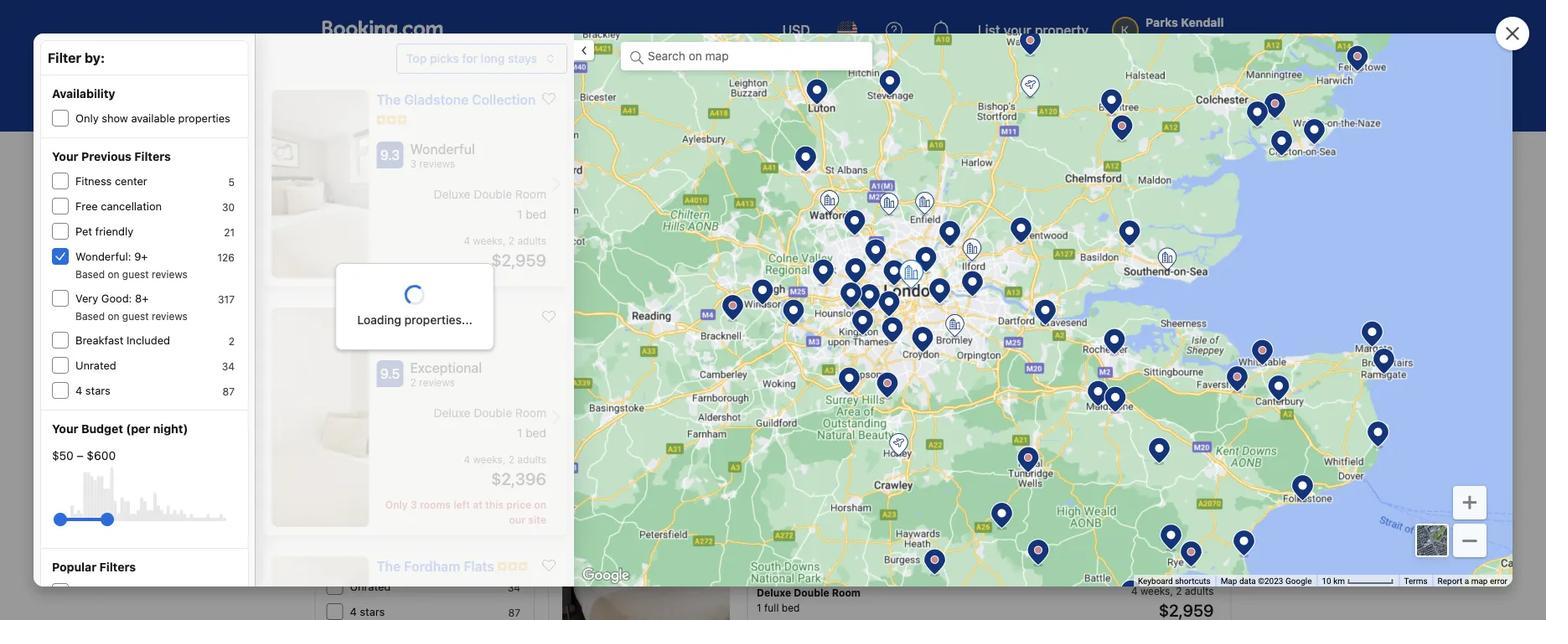 Task type: describe. For each thing, give the bounding box(es) containing it.
exceptional for exceptional 2 reviews
[[410, 360, 482, 376]]

only show available properties
[[75, 112, 230, 125]]

0 horizontal spatial fitness
[[75, 175, 112, 187]]

bed for $2,959
[[526, 208, 547, 221]]

level
[[881, 521, 905, 533]]

1 vertical spatial fitness
[[350, 396, 386, 409]]

1 horizontal spatial properties
[[656, 195, 741, 218]]

brent, london
[[744, 500, 813, 511]]

km
[[1334, 577, 1346, 587]]

your inside 'link'
[[1004, 22, 1032, 38]]

filter by: for availability
[[48, 50, 105, 66]]

based on your filters, 98% of places to stay are unavailable on our site.
[[593, 285, 1052, 301]]

4 inside "4 weeks , 2 adults $2,396"
[[464, 454, 471, 465]]

taxis
[[1017, 68, 1042, 82]]

data
[[1240, 577, 1257, 587]]

1 vertical spatial good:
[[376, 514, 407, 526]]

keyboard
[[1139, 577, 1174, 587]]

3 up comfort 10 new to booking.com
[[1139, 490, 1146, 501]]

united kingdom link
[[361, 166, 437, 181]]

you
[[698, 374, 717, 387]]

1 horizontal spatial included
[[401, 555, 445, 568]]

0 vertical spatial fitness center
[[75, 175, 147, 187]]

the new cross collection
[[377, 310, 472, 347]]

airport taxis link
[[939, 57, 1056, 94]]

comfort 10 new to booking.com
[[1116, 508, 1218, 542]]

0 horizontal spatial 4 stars
[[75, 384, 110, 397]]

the down booking.com image
[[377, 92, 401, 108]]

4 weeks , 2 adults $2,959 for deluxe double room 1 full bed
[[1132, 585, 1214, 620]]

0 vertical spatial 30
[[222, 201, 235, 213]]

search button
[[1138, 111, 1231, 156]]

canary
[[75, 586, 111, 598]]

1 vertical spatial 30
[[508, 423, 521, 434]]

map view dialog
[[522, 22, 1547, 620]]

4 weeks , 2 adults $2,396
[[464, 454, 547, 488]]

0 vertical spatial pet
[[75, 225, 92, 238]]

1 horizontal spatial cancellation
[[375, 421, 436, 434]]

0 horizontal spatial previous
[[81, 150, 132, 163]]

1 vertical spatial 8+
[[410, 514, 423, 526]]

$600
[[87, 449, 116, 463]]

are
[[878, 285, 899, 301]]

double inside deluxe double room 1 full bed
[[794, 587, 830, 599]]

the left fordham
[[377, 559, 401, 575]]

rated wonderful element
[[410, 139, 547, 159]]

of
[[769, 285, 782, 301]]

0 horizontal spatial 5
[[229, 176, 235, 188]]

1 horizontal spatial unrated
[[350, 581, 391, 593]]

attractions link
[[824, 57, 935, 94]]

10 inside button
[[1323, 577, 1332, 587]]

new inside the new cross collection
[[404, 310, 432, 326]]

1 vertical spatial 21
[[510, 448, 521, 459]]

flight + hotel link
[[485, 57, 610, 94]]

places
[[785, 285, 828, 301]]

1 horizontal spatial breakfast included
[[350, 555, 445, 568]]

when
[[665, 374, 694, 387]]

0 horizontal spatial friendly
[[95, 225, 133, 238]]

0 horizontal spatial properties
[[178, 112, 230, 125]]

1 vertical spatial friendly
[[370, 446, 408, 459]]

adults left map
[[1186, 585, 1214, 597]]

hotel
[[567, 68, 596, 82]]

map inside show on map button
[[438, 272, 462, 286]]

1 horizontal spatial free
[[350, 421, 372, 434]]

_ link
[[1454, 513, 1487, 558]]

2 adults · 0 children · 1 room
[[925, 126, 1082, 140]]

1 horizontal spatial your previous filters
[[327, 371, 445, 385]]

1 vertical spatial fitness center
[[350, 396, 422, 409]]

1 horizontal spatial show
[[825, 500, 852, 511]]

2 vertical spatial filters
[[99, 560, 136, 574]]

0 vertical spatial 21
[[224, 226, 235, 238]]

1 vertical spatial wonderful:
[[350, 472, 406, 484]]

2 mon, from the left
[[767, 126, 795, 140]]

rooms
[[420, 499, 451, 511]]

deals
[[648, 407, 678, 421]]

the up brent,
[[744, 471, 774, 494]]

2 vertical spatial 126
[[504, 473, 521, 485]]

$2,959 for deluxe double room 1 bed
[[491, 250, 547, 270]]

report a map error link
[[1438, 577, 1508, 587]]

9.3 for scored 9.3 element associated with rated wonderful element
[[380, 147, 400, 163]]

1 horizontal spatial 34
[[508, 582, 521, 594]]

search for search results
[[602, 168, 635, 179]]

2 inside button
[[925, 126, 933, 140]]

1 vertical spatial pet
[[350, 446, 367, 459]]

airport taxis
[[976, 68, 1042, 82]]

1 vertical spatial pet friendly
[[350, 446, 408, 459]]

a
[[1465, 577, 1470, 587]]

price
[[507, 499, 532, 511]]

only for only show available properties
[[75, 112, 99, 125]]

0 horizontal spatial pet friendly
[[75, 225, 133, 238]]

filter for availability
[[48, 50, 81, 66]]

–
[[77, 449, 84, 463]]

dec
[[798, 126, 820, 140]]

only 3 rooms left at this price on our site
[[385, 499, 547, 526]]

0 horizontal spatial gladstone
[[404, 92, 469, 108]]

2 vertical spatial ,
[[1171, 585, 1174, 597]]

2 rated exceptional element from the top
[[410, 586, 547, 606]]

london:
[[548, 195, 615, 218]]

1 horizontal spatial 9+
[[409, 472, 423, 484]]

1 vertical spatial previous
[[356, 371, 406, 385]]

2 inside "4 weeks , 2 adults $2,396"
[[509, 454, 515, 465]]

1 horizontal spatial very
[[350, 514, 373, 526]]

1 horizontal spatial collection
[[472, 92, 536, 108]]

by: for availability
[[85, 50, 105, 66]]

1 horizontal spatial the gladstone collection
[[744, 471, 948, 494]]

Search on map search field
[[621, 42, 873, 70]]

0 vertical spatial +
[[556, 68, 564, 82]]

2 vertical spatial your
[[52, 422, 78, 436]]

©2023
[[1259, 577, 1284, 587]]

0 vertical spatial 34
[[222, 361, 235, 372]]

brent,
[[744, 500, 774, 511]]

black
[[563, 345, 607, 368]]

0 vertical spatial 9+
[[134, 250, 148, 263]]

list your property
[[978, 22, 1089, 38]]

0 vertical spatial breakfast included
[[75, 334, 170, 347]]

results
[[637, 168, 669, 179]]

fordham
[[404, 559, 461, 575]]

stays link
[[309, 57, 391, 94]]

the gladstone collection image
[[563, 471, 730, 620]]

united kingdom
[[361, 168, 437, 179]]

deluxe double room 1 bed for $2,959
[[434, 187, 547, 221]]

cruises
[[765, 68, 806, 82]]

attractions
[[862, 68, 921, 82]]

$50 – $600
[[52, 449, 116, 463]]

budget
[[81, 422, 123, 436]]

+ _
[[1462, 485, 1479, 545]]

0 vertical spatial free
[[75, 200, 98, 213]]

126 inside search results updated. london: 126 properties found. applied filters: wonderful: 9+, $50 – $600 (per night). element
[[620, 195, 652, 218]]

map inside map view dialog
[[1472, 577, 1489, 587]]

report
[[1438, 577, 1463, 587]]

car rentals link
[[613, 57, 724, 94]]

$2,959 for deluxe double room 1 full bed
[[1159, 601, 1214, 620]]

show on map button
[[378, 264, 472, 294]]

report a map error
[[1438, 577, 1508, 587]]

more
[[635, 374, 662, 387]]

0 horizontal spatial 317
[[218, 293, 235, 305]]

black friday deals save 30% or more when you book before nov 29, 2023
[[563, 345, 862, 387]]

room for exceptional
[[516, 406, 547, 420]]

25
[[823, 126, 837, 140]]

1 horizontal spatial stars
[[360, 606, 385, 618]]

search results updated. london: 126 properties found. applied filters: wonderful: 9+, $50 – $600 (per night). element
[[548, 195, 1232, 219]]

0 vertical spatial 87
[[223, 386, 235, 397]]

room for wonderful
[[516, 187, 547, 201]]

by: for your previous filters
[[359, 334, 380, 350]]

see
[[573, 407, 594, 421]]

0 vertical spatial filters
[[134, 150, 171, 163]]

0 horizontal spatial breakfast
[[75, 334, 124, 347]]

canary wharf and docklands 8
[[75, 586, 235, 599]]

1 vertical spatial 87
[[509, 607, 521, 619]]

friday
[[611, 345, 661, 368]]

2 vertical spatial weeks
[[1141, 585, 1171, 597]]

—
[[750, 126, 760, 140]]

0 vertical spatial cancellation
[[101, 200, 162, 213]]

0 vertical spatial very good: 8+
[[75, 292, 149, 305]]

available inside button
[[597, 407, 645, 421]]

27
[[730, 126, 743, 140]]

kingdom
[[395, 168, 437, 179]]

popular
[[52, 560, 97, 574]]

0 horizontal spatial very
[[75, 292, 98, 305]]

deluxe for exceptional
[[434, 406, 471, 420]]

1 down "greater london"
[[517, 208, 523, 221]]

scored 9.5 element
[[377, 361, 404, 387]]

0 horizontal spatial center
[[115, 175, 147, 187]]

0 horizontal spatial the gladstone collection
[[377, 92, 536, 108]]

1 vertical spatial 4 stars
[[350, 606, 385, 618]]

deluxe double room 1 full bed
[[757, 587, 861, 614]]

list
[[978, 22, 1001, 38]]

adults inside "4 weeks , 2 adults $2,396"
[[518, 454, 547, 465]]

0 horizontal spatial stars
[[85, 384, 110, 397]]

stay
[[847, 285, 875, 301]]

1 horizontal spatial very good: 8+
[[350, 514, 423, 526]]

0 vertical spatial to
[[831, 285, 844, 301]]

0 vertical spatial 8+
[[135, 292, 149, 305]]

the gladstone collection link
[[744, 464, 948, 494]]

comfort
[[1153, 508, 1201, 522]]

unavailable
[[902, 285, 976, 301]]

3 inside only 3 rooms left at this price on our site
[[411, 499, 417, 511]]

0 vertical spatial nov
[[705, 126, 727, 140]]

property
[[1035, 22, 1089, 38]]

at
[[473, 499, 483, 511]]

flats
[[464, 559, 495, 575]]

left
[[454, 499, 470, 511]]

1 inside button
[[1045, 126, 1050, 140]]

1 vertical spatial map
[[870, 500, 891, 511]]

wonderful for rated wonderful element
[[410, 141, 475, 157]]

flight + hotel
[[523, 68, 596, 82]]

adults inside button
[[936, 126, 970, 140]]

2 vertical spatial collection
[[865, 471, 948, 494]]

0 horizontal spatial good:
[[101, 292, 132, 305]]

1 horizontal spatial london
[[548, 168, 583, 179]]

1 vertical spatial your
[[327, 371, 353, 385]]

show
[[102, 112, 128, 125]]

exceptional 2 reviews
[[410, 360, 482, 388]]

found
[[745, 195, 793, 218]]

filters,
[[688, 285, 731, 301]]

0 horizontal spatial your previous filters
[[52, 150, 171, 163]]

home link
[[315, 166, 343, 181]]

black friday deals image
[[549, 332, 1231, 443]]

0 vertical spatial wonderful:
[[75, 250, 131, 263]]

flights
[[432, 68, 468, 82]]

children
[[990, 126, 1035, 140]]

site.
[[1024, 285, 1052, 301]]

greater london
[[456, 168, 530, 179]]



Task type: vqa. For each thing, say whether or not it's contained in the screenshot.


Task type: locate. For each thing, give the bounding box(es) containing it.
4 weeks , 2 adults $2,959 down "greater london"
[[464, 235, 547, 270]]

our down price
[[509, 514, 526, 526]]

london up travel
[[777, 500, 813, 511]]

1 horizontal spatial breakfast
[[350, 555, 398, 568]]

pet friendly
[[75, 225, 133, 238], [350, 446, 408, 459]]

show
[[388, 272, 418, 286], [825, 500, 852, 511]]

travel
[[792, 521, 820, 533]]

scored 9.3 element for rated wonderful element
[[377, 142, 404, 169]]

· left 0
[[973, 126, 976, 140]]

your previous filters
[[52, 150, 171, 163], [327, 371, 445, 385]]

0 horizontal spatial included
[[127, 334, 170, 347]]

2 adults · 0 children · 1 room button
[[894, 117, 1128, 149]]

0 vertical spatial free cancellation
[[75, 200, 162, 213]]

weeks
[[473, 235, 503, 247], [473, 454, 503, 465], [1141, 585, 1171, 597]]

1 inside deluxe double room 1 full bed
[[757, 602, 762, 614]]

travel sustainable level 3
[[792, 521, 914, 533]]

stars down the fordham flats
[[360, 606, 385, 618]]

1 up "4 weeks , 2 adults $2,396"
[[517, 426, 523, 440]]

29,
[[813, 374, 831, 387]]

1 horizontal spatial wonderful: 9+
[[350, 472, 423, 484]]

1 vertical spatial available
[[597, 407, 645, 421]]

1 horizontal spatial map
[[870, 500, 891, 511]]

gladstone down flights
[[404, 92, 469, 108]]

bed for $2,396
[[526, 426, 547, 440]]

google image
[[579, 565, 634, 587]]

0 vertical spatial wonderful: 9+
[[75, 250, 148, 263]]

1 horizontal spatial our
[[999, 285, 1021, 301]]

fitness down scored 9.5 element
[[350, 396, 386, 409]]

on inside only 3 rooms left at this price on our site
[[534, 499, 547, 511]]

1 horizontal spatial 10
[[1323, 577, 1332, 587]]

new left booking.com
[[1116, 530, 1137, 542]]

to
[[831, 285, 844, 301], [1140, 530, 1149, 542]]

1 horizontal spatial ·
[[1038, 126, 1041, 140]]

, for wonderful
[[503, 235, 506, 247]]

10 left km
[[1323, 577, 1332, 587]]

2 · from the left
[[1038, 126, 1041, 140]]

adults up $2,396
[[518, 454, 547, 465]]

1 horizontal spatial good:
[[376, 514, 407, 526]]

1 vertical spatial ,
[[503, 454, 506, 465]]

bed inside deluxe double room 1 full bed
[[782, 602, 800, 614]]

0 horizontal spatial 30
[[222, 201, 235, 213]]

show inside button
[[388, 272, 418, 286]]

only for only 3 rooms left at this price on our site
[[385, 499, 408, 511]]

0 vertical spatial friendly
[[95, 225, 133, 238]]

+ left hotel
[[556, 68, 564, 82]]

0 vertical spatial your
[[52, 150, 78, 163]]

98%
[[734, 285, 766, 301]]

9.3 for wonderful element's scored 9.3 element
[[1194, 479, 1214, 495]]

london up london: on the top
[[548, 168, 583, 179]]

0 horizontal spatial filter by:
[[48, 50, 105, 66]]

0 vertical spatial center
[[115, 175, 147, 187]]

guest
[[122, 268, 149, 280], [122, 310, 149, 322], [397, 490, 424, 501], [397, 532, 424, 543]]

the inside the new cross collection
[[377, 310, 401, 326]]

or
[[620, 374, 631, 387]]

filters down the only show available properties
[[134, 150, 171, 163]]

weeks for wonderful
[[473, 235, 503, 247]]

1 exceptional from the top
[[410, 360, 482, 376]]

0 vertical spatial very
[[75, 292, 98, 305]]

your left scored 9.5 element
[[327, 371, 353, 385]]

show on map inside button
[[388, 272, 462, 286]]

1 horizontal spatial free cancellation
[[350, 421, 436, 434]]

0 vertical spatial gladstone
[[404, 92, 469, 108]]

1 horizontal spatial nov
[[789, 374, 810, 387]]

0 vertical spatial unrated
[[75, 359, 116, 372]]

to left booking.com
[[1140, 530, 1149, 542]]

bed up $2,396
[[526, 426, 547, 440]]

car
[[651, 68, 670, 82]]

gladstone inside the gladstone collection link
[[778, 471, 861, 494]]

wonderful up 'comfort'
[[1119, 473, 1184, 489]]

1 vertical spatial deluxe double room 1 bed
[[434, 406, 547, 440]]

scored 9.3 element
[[377, 142, 404, 169], [1191, 474, 1218, 501]]

deluxe double room 1 bed up "4 weeks , 2 adults $2,396"
[[434, 406, 547, 440]]

map data ©2023 google
[[1221, 577, 1313, 587]]

0 horizontal spatial 10
[[1204, 508, 1218, 522]]

map up level
[[870, 500, 891, 511]]

deluxe down greater
[[434, 187, 471, 201]]

group
[[60, 506, 226, 533]]

1 vertical spatial show on map
[[825, 500, 891, 511]]

filters up wharf
[[99, 560, 136, 574]]

wonderful for wonderful element
[[1119, 473, 1184, 489]]

0 horizontal spatial show on map
[[388, 272, 462, 286]]

1 deluxe double room 1 bed from the top
[[434, 187, 547, 221]]

10
[[1204, 508, 1218, 522], [1323, 577, 1332, 587]]

only down "availability"
[[75, 112, 99, 125]]

1 horizontal spatial to
[[1140, 530, 1149, 542]]

stars up budget
[[85, 384, 110, 397]]

available
[[131, 112, 175, 125], [597, 407, 645, 421]]

search results
[[602, 168, 669, 179]]

nov left 29,
[[789, 374, 810, 387]]

0 vertical spatial 5
[[229, 176, 235, 188]]

0 horizontal spatial mon,
[[674, 126, 702, 140]]

0 vertical spatial room
[[516, 187, 547, 201]]

0 vertical spatial stars
[[85, 384, 110, 397]]

0 vertical spatial scored 9.3 element
[[377, 142, 404, 169]]

filter by: for your previous filters
[[322, 334, 380, 350]]

1
[[1045, 126, 1050, 140], [517, 208, 523, 221], [517, 426, 523, 440], [757, 602, 762, 614]]

your budget (per night)
[[52, 422, 188, 436]]

room down "greater london"
[[516, 187, 547, 201]]

filters right 9.5
[[409, 371, 445, 385]]

double up "4 weeks , 2 adults $2,396"
[[474, 406, 512, 420]]

weeks inside "4 weeks , 2 adults $2,396"
[[473, 454, 503, 465]]

mon, right —
[[767, 126, 795, 140]]

1 vertical spatial filters
[[409, 371, 445, 385]]

new inside comfort 10 new to booking.com
[[1116, 530, 1137, 542]]

mon, dec 25 button
[[760, 118, 844, 148]]

2 vertical spatial map
[[1472, 577, 1489, 587]]

your
[[52, 150, 78, 163], [327, 371, 353, 385], [52, 422, 78, 436]]

1 horizontal spatial wonderful
[[1119, 473, 1184, 489]]

weeks up $2,396
[[473, 454, 503, 465]]

1 left room
[[1045, 126, 1050, 140]]

loading properties...
[[357, 313, 473, 327]]

scored 9.3 element up 'comfort'
[[1191, 474, 1218, 501]]

our left site.
[[999, 285, 1021, 301]]

9.3 up 'comfort'
[[1194, 479, 1214, 495]]

1 horizontal spatial gladstone
[[778, 471, 861, 494]]

unrated up budget
[[75, 359, 116, 372]]

availability
[[52, 87, 115, 101]]

1 horizontal spatial 8+
[[410, 514, 423, 526]]

0 horizontal spatial unrated
[[75, 359, 116, 372]]

9.3 up united kingdom link at the top left of the page
[[380, 147, 400, 163]]

double for wonderful
[[474, 187, 512, 201]]

pet
[[75, 225, 92, 238], [350, 446, 367, 459]]

airport
[[976, 68, 1014, 82]]

previous down 'show' at top left
[[81, 150, 132, 163]]

double down "greater london"
[[474, 187, 512, 201]]

0 vertical spatial weeks
[[473, 235, 503, 247]]

4 stars up budget
[[75, 384, 110, 397]]

0 horizontal spatial your
[[656, 285, 685, 301]]

1 vertical spatial unrated
[[350, 581, 391, 593]]

1 horizontal spatial available
[[597, 407, 645, 421]]

wonderful 3 reviews
[[410, 141, 475, 169], [1119, 473, 1184, 501]]

by: up "availability"
[[85, 50, 105, 66]]

· right children
[[1038, 126, 1041, 140]]

4 weeks , 2 adults $2,959 left map
[[1132, 585, 1214, 620]]

by: down loading
[[359, 334, 380, 350]]

properties
[[178, 112, 230, 125], [656, 195, 741, 218]]

exceptional for exceptional
[[410, 588, 482, 604]]

booking.com
[[1152, 530, 1214, 542]]

adults
[[936, 126, 970, 140], [518, 235, 547, 247], [518, 454, 547, 465], [1186, 585, 1214, 597]]

1 rated exceptional element from the top
[[410, 358, 547, 378]]

$2,959
[[491, 250, 547, 270], [1159, 601, 1214, 620]]

search for search
[[1158, 123, 1211, 143]]

1 vertical spatial center
[[389, 396, 422, 409]]

filter by: up "availability"
[[48, 50, 105, 66]]

2 horizontal spatial collection
[[865, 471, 948, 494]]

show on map up travel sustainable level 3 on the right of the page
[[825, 500, 891, 511]]

9.5
[[380, 366, 400, 382]]

gladstone up travel
[[778, 471, 861, 494]]

$50
[[52, 449, 74, 463]]

3 left rooms
[[411, 499, 417, 511]]

center
[[115, 175, 147, 187], [389, 396, 422, 409]]

1 left full
[[757, 602, 762, 614]]

mon,
[[674, 126, 702, 140], [767, 126, 795, 140]]

the gladstone collection down flights
[[377, 92, 536, 108]]

center down scored 9.5 element
[[389, 396, 422, 409]]

see available deals
[[573, 407, 678, 421]]

london right greater
[[494, 168, 530, 179]]

the left properties...
[[377, 310, 401, 326]]

1 mon, from the left
[[674, 126, 702, 140]]

0 vertical spatial pet friendly
[[75, 225, 133, 238]]

weeks for exceptional
[[473, 454, 503, 465]]

0 vertical spatial 9.3
[[380, 147, 400, 163]]

, for exceptional
[[503, 454, 506, 465]]

london for brent, london
[[777, 500, 813, 511]]

1 vertical spatial our
[[509, 514, 526, 526]]

to left stay
[[831, 285, 844, 301]]

only left rooms
[[385, 499, 408, 511]]

10 km button
[[1318, 575, 1400, 587]]

previous
[[81, 150, 132, 163], [356, 371, 406, 385]]

317
[[218, 293, 235, 305], [504, 515, 521, 527]]

deluxe double room 1 bed down "greater london"
[[434, 187, 547, 221]]

0 horizontal spatial search
[[602, 168, 635, 179]]

9.3
[[380, 147, 400, 163], [1194, 479, 1214, 495]]

reviews inside exceptional 2 reviews
[[419, 376, 455, 388]]

very
[[75, 292, 98, 305], [350, 514, 373, 526]]

rated exceptional element down flats
[[410, 586, 547, 606]]

fitness center down scored 9.5 element
[[350, 396, 422, 409]]

show on map up 'loading properties...'
[[388, 272, 462, 286]]

0
[[979, 126, 987, 140]]

bed left london: on the top
[[526, 208, 547, 221]]

properties...
[[405, 313, 473, 327]]

map
[[438, 272, 462, 286], [870, 500, 891, 511], [1472, 577, 1489, 587]]

nov inside the black friday deals save 30% or more when you book before nov 29, 2023
[[789, 374, 810, 387]]

deluxe for wonderful
[[434, 187, 471, 201]]

scored 9.3 element for wonderful element
[[1191, 474, 1218, 501]]

london: 126 properties found
[[548, 195, 793, 218]]

0 vertical spatial show
[[388, 272, 418, 286]]

filter for your previous filters
[[322, 334, 356, 350]]

your left the filters,
[[656, 285, 685, 301]]

available down or
[[597, 407, 645, 421]]

popular filters
[[52, 560, 136, 574]]

4 weeks , 2 adults $2,959 for deluxe double room 1 bed
[[464, 235, 547, 270]]

0 horizontal spatial 4 weeks , 2 adults $2,959
[[464, 235, 547, 270]]

room left the see
[[516, 406, 547, 420]]

deluxe down exceptional 2 reviews
[[434, 406, 471, 420]]

+ up report a map error
[[1462, 485, 1479, 516]]

1 vertical spatial free cancellation
[[350, 421, 436, 434]]

1 vertical spatial exceptional
[[410, 588, 482, 604]]

exceptional down the new cross collection at the left
[[410, 360, 482, 376]]

rated exceptional element
[[410, 358, 547, 378], [410, 586, 547, 606]]

center down 'show' at top left
[[115, 175, 147, 187]]

0 vertical spatial wonderful
[[410, 141, 475, 157]]

previous down loading
[[356, 371, 406, 385]]

on
[[108, 268, 119, 280], [421, 272, 435, 286], [636, 285, 653, 301], [979, 285, 996, 301], [108, 310, 119, 322], [382, 490, 394, 501], [534, 499, 547, 511], [855, 500, 867, 511], [382, 532, 394, 543]]

show up 'loading properties...'
[[388, 272, 418, 286]]

wonderful 3 reviews for wonderful element
[[1119, 473, 1184, 501]]

full
[[765, 602, 779, 614]]

wonderful element
[[1112, 471, 1184, 491]]

mon, nov 27 button
[[667, 118, 750, 148]]

1 vertical spatial rated exceptional element
[[410, 586, 547, 606]]

9+
[[134, 250, 148, 263], [409, 472, 423, 484]]

map region
[[522, 22, 1547, 620]]

30
[[222, 201, 235, 213], [508, 423, 521, 434]]

2 exceptional from the top
[[410, 588, 482, 604]]

show up sustainable
[[825, 500, 852, 511]]

wonderful 3 reviews for rated wonderful element
[[410, 141, 475, 169]]

your right list
[[1004, 22, 1032, 38]]

map right a
[[1472, 577, 1489, 587]]

1 vertical spatial show
[[825, 500, 852, 511]]

adults down "greater london"
[[518, 235, 547, 247]]

collection inside the new cross collection
[[377, 331, 441, 347]]

weeks left shortcuts
[[1141, 585, 1171, 597]]

1 vertical spatial your previous filters
[[327, 371, 445, 385]]

8
[[228, 587, 235, 599]]

2 horizontal spatial 126
[[620, 195, 652, 218]]

1 vertical spatial 317
[[504, 515, 521, 527]]

1 horizontal spatial 4 stars
[[350, 606, 385, 618]]

fitness down 'show' at top left
[[75, 175, 112, 187]]

0 horizontal spatial 9+
[[134, 250, 148, 263]]

0 vertical spatial 4 stars
[[75, 384, 110, 397]]

0 horizontal spatial wonderful: 9+
[[75, 250, 148, 263]]

nov left "27"
[[705, 126, 727, 140]]

cruises link
[[728, 57, 820, 94]]

0 horizontal spatial free cancellation
[[75, 200, 162, 213]]

4 stars down the fordham flats
[[350, 606, 385, 618]]

1 vertical spatial cancellation
[[375, 421, 436, 434]]

0 vertical spatial 317
[[218, 293, 235, 305]]

keyboard shortcuts button
[[1139, 576, 1211, 587]]

1 vertical spatial nov
[[789, 374, 810, 387]]

double down travel
[[794, 587, 830, 599]]

collection down 'loading properties...'
[[377, 331, 441, 347]]

friendly
[[95, 225, 133, 238], [370, 446, 408, 459]]

new left the 'cross'
[[404, 310, 432, 326]]

deluxe inside deluxe double room 1 full bed
[[757, 587, 792, 599]]

home
[[315, 168, 343, 179]]

0 vertical spatial fitness
[[75, 175, 112, 187]]

filter by:
[[48, 50, 105, 66], [322, 334, 380, 350]]

0 vertical spatial 4 weeks , 2 adults $2,959
[[464, 235, 547, 270]]

wonderful
[[410, 141, 475, 157], [1119, 473, 1184, 489]]

map up the 'cross'
[[438, 272, 462, 286]]

3 right level
[[908, 521, 914, 533]]

cancellation
[[101, 200, 162, 213], [375, 421, 436, 434]]

deluxe double room 1 bed
[[434, 187, 547, 221], [434, 406, 547, 440]]

10 inside comfort 10 new to booking.com
[[1204, 508, 1218, 522]]

0 horizontal spatial 126
[[218, 252, 235, 263]]

deluxe double room 1 bed for $2,396
[[434, 406, 547, 440]]

1 horizontal spatial 4 weeks , 2 adults $2,959
[[1132, 585, 1214, 620]]

cross
[[436, 310, 472, 326]]

mon, nov 27 — mon, dec 25
[[674, 126, 837, 140]]

book
[[720, 374, 747, 387]]

on inside button
[[421, 272, 435, 286]]

your previous filters down 'show' at top left
[[52, 150, 171, 163]]

filter by: down loading
[[322, 334, 380, 350]]

deals
[[666, 345, 711, 368]]

room inside deluxe double room 1 full bed
[[832, 587, 861, 599]]

collection up level
[[865, 471, 948, 494]]

1 vertical spatial breakfast
[[350, 555, 398, 568]]

1 vertical spatial your
[[656, 285, 685, 301]]

your previous filters down loading
[[327, 371, 445, 385]]

your down "availability"
[[52, 150, 78, 163]]

1 vertical spatial wonderful
[[1119, 473, 1184, 489]]

unrated down the fordham flats
[[350, 581, 391, 593]]

london
[[494, 168, 530, 179], [548, 168, 583, 179], [777, 500, 813, 511]]

fitness center down 'show' at top left
[[75, 175, 147, 187]]

2 deluxe double room 1 bed from the top
[[434, 406, 547, 440]]

2 inside exceptional 2 reviews
[[410, 376, 416, 388]]

4
[[464, 235, 471, 247], [75, 384, 82, 397], [464, 454, 471, 465], [1132, 585, 1138, 597], [350, 606, 357, 618]]

to inside comfort 10 new to booking.com
[[1140, 530, 1149, 542]]

and
[[148, 586, 167, 598]]

double
[[474, 187, 512, 201], [474, 406, 512, 420], [794, 587, 830, 599]]

1 · from the left
[[973, 126, 976, 140]]

adults left 0
[[936, 126, 970, 140]]

included
[[127, 334, 170, 347], [401, 555, 445, 568]]

1 horizontal spatial 317
[[504, 515, 521, 527]]

1 horizontal spatial +
[[1462, 485, 1479, 516]]

only inside only 3 rooms left at this price on our site
[[385, 499, 408, 511]]

1 horizontal spatial 5
[[514, 397, 521, 409]]

deluxe up full
[[757, 587, 792, 599]]

10 right 'comfort'
[[1204, 508, 1218, 522]]

london for greater london
[[494, 168, 530, 179]]

our inside only 3 rooms left at this price on our site
[[509, 514, 526, 526]]

0 horizontal spatial 87
[[223, 386, 235, 397]]

room
[[1053, 126, 1082, 140]]

, inside "4 weeks , 2 adults $2,396"
[[503, 454, 506, 465]]

free cancellation
[[75, 200, 162, 213], [350, 421, 436, 434]]

0 vertical spatial properties
[[178, 112, 230, 125]]

+ inside map view dialog
[[1462, 485, 1479, 516]]

wonderful: 9+
[[75, 250, 148, 263], [350, 472, 423, 484]]

1 horizontal spatial new
[[1116, 530, 1137, 542]]

booking.com image
[[322, 20, 443, 40]]

bed right full
[[782, 602, 800, 614]]

0 vertical spatial available
[[131, 112, 175, 125]]

double for exceptional
[[474, 406, 512, 420]]

1 vertical spatial 10
[[1323, 577, 1332, 587]]

based on guest reviews
[[75, 268, 188, 280], [75, 310, 188, 322], [350, 490, 462, 501], [350, 532, 462, 543]]

2 vertical spatial deluxe
[[757, 587, 792, 599]]

night)
[[153, 422, 188, 436]]

3 right united
[[410, 158, 417, 169]]

search inside search button
[[1158, 123, 1211, 143]]

, up $2,396
[[503, 454, 506, 465]]

weeks down "greater london"
[[473, 235, 503, 247]]

this
[[486, 499, 504, 511]]



